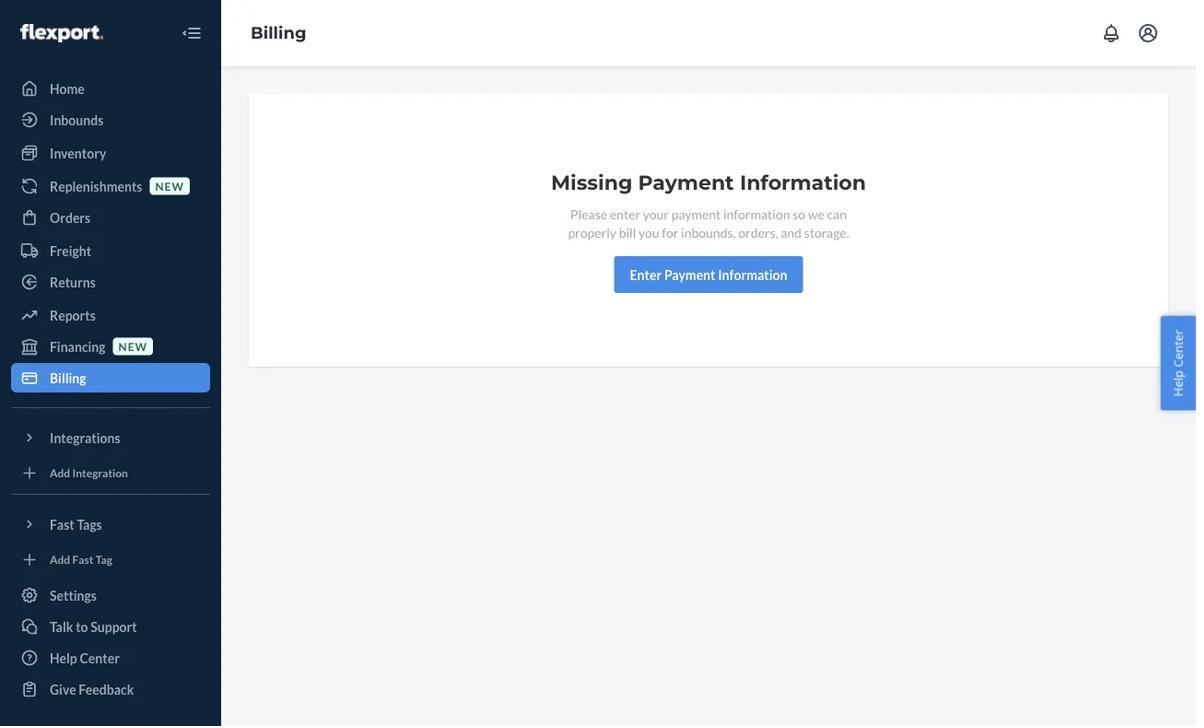 Task type: locate. For each thing, give the bounding box(es) containing it.
help center
[[1171, 330, 1187, 397], [50, 651, 120, 666]]

0 vertical spatial new
[[155, 179, 184, 193]]

information up so
[[740, 170, 867, 195]]

0 vertical spatial add
[[50, 467, 70, 480]]

close navigation image
[[181, 22, 203, 44]]

add
[[50, 467, 70, 480], [50, 553, 70, 567]]

orders,
[[739, 225, 779, 240]]

help center link
[[11, 644, 210, 673]]

1 vertical spatial billing link
[[11, 363, 210, 393]]

0 vertical spatial center
[[1171, 330, 1187, 368]]

add left integration
[[50, 467, 70, 480]]

0 vertical spatial help
[[1171, 371, 1187, 397]]

support
[[91, 619, 137, 635]]

information for enter payment information
[[718, 267, 788, 283]]

inbounds,
[[681, 225, 736, 240]]

enter payment information button
[[615, 256, 803, 293]]

0 vertical spatial fast
[[50, 517, 74, 532]]

0 horizontal spatial billing
[[50, 370, 86, 386]]

information for missing payment information
[[740, 170, 867, 195]]

0 vertical spatial payment
[[639, 170, 735, 195]]

orders
[[50, 210, 91, 225]]

open account menu image
[[1138, 22, 1160, 44]]

1 vertical spatial help
[[50, 651, 77, 666]]

payment inside button
[[665, 267, 716, 283]]

billing link
[[251, 23, 307, 43], [11, 363, 210, 393]]

1 vertical spatial information
[[718, 267, 788, 283]]

talk to support button
[[11, 612, 210, 642]]

returns
[[50, 274, 96, 290]]

replenishments
[[50, 178, 142, 194]]

1 vertical spatial center
[[80, 651, 120, 666]]

integrations button
[[11, 423, 210, 453]]

center inside button
[[1171, 330, 1187, 368]]

1 horizontal spatial center
[[1171, 330, 1187, 368]]

new for replenishments
[[155, 179, 184, 193]]

information
[[740, 170, 867, 195], [718, 267, 788, 283]]

new down reports link
[[119, 340, 148, 353]]

1 horizontal spatial billing
[[251, 23, 307, 43]]

help inside button
[[1171, 371, 1187, 397]]

feedback
[[79, 682, 134, 698]]

1 vertical spatial add
[[50, 553, 70, 567]]

add up 'settings'
[[50, 553, 70, 567]]

you
[[639, 225, 660, 240]]

0 vertical spatial billing
[[251, 23, 307, 43]]

for
[[662, 225, 679, 240]]

fast left tag
[[72, 553, 94, 567]]

new for financing
[[119, 340, 148, 353]]

freight link
[[11, 236, 210, 266]]

and
[[781, 225, 802, 240]]

can
[[828, 206, 847, 222]]

0 horizontal spatial center
[[80, 651, 120, 666]]

freight
[[50, 243, 91, 259]]

billing right close navigation image
[[251, 23, 307, 43]]

0 horizontal spatial help
[[50, 651, 77, 666]]

information down orders,
[[718, 267, 788, 283]]

bill
[[619, 225, 636, 240]]

1 vertical spatial payment
[[665, 267, 716, 283]]

fast left "tags"
[[50, 517, 74, 532]]

1 horizontal spatial help
[[1171, 371, 1187, 397]]

integration
[[72, 467, 128, 480]]

add for add fast tag
[[50, 553, 70, 567]]

0 horizontal spatial new
[[119, 340, 148, 353]]

settings
[[50, 588, 97, 603]]

new up orders link
[[155, 179, 184, 193]]

enter
[[630, 267, 662, 283]]

new
[[155, 179, 184, 193], [119, 340, 148, 353]]

0 horizontal spatial help center
[[50, 651, 120, 666]]

1 vertical spatial help center
[[50, 651, 120, 666]]

billing down financing
[[50, 370, 86, 386]]

billing link right close navigation image
[[251, 23, 307, 43]]

billing
[[251, 23, 307, 43], [50, 370, 86, 386]]

1 vertical spatial new
[[119, 340, 148, 353]]

talk to support
[[50, 619, 137, 635]]

storage.
[[805, 225, 850, 240]]

1 horizontal spatial new
[[155, 179, 184, 193]]

inventory link
[[11, 138, 210, 168]]

center
[[1171, 330, 1187, 368], [80, 651, 120, 666]]

1 horizontal spatial billing link
[[251, 23, 307, 43]]

your
[[643, 206, 669, 222]]

we
[[808, 206, 825, 222]]

inbounds link
[[11, 105, 210, 135]]

please
[[571, 206, 608, 222]]

1 horizontal spatial help center
[[1171, 330, 1187, 397]]

information inside enter payment information button
[[718, 267, 788, 283]]

settings link
[[11, 581, 210, 610]]

flexport logo image
[[20, 24, 103, 42]]

payment
[[639, 170, 735, 195], [665, 267, 716, 283]]

0 vertical spatial help center
[[1171, 330, 1187, 397]]

0 vertical spatial information
[[740, 170, 867, 195]]

billing link down financing
[[11, 363, 210, 393]]

payment right enter at the right of the page
[[665, 267, 716, 283]]

2 add from the top
[[50, 553, 70, 567]]

add for add integration
[[50, 467, 70, 480]]

add fast tag
[[50, 553, 112, 567]]

help
[[1171, 371, 1187, 397], [50, 651, 77, 666]]

fast
[[50, 517, 74, 532], [72, 553, 94, 567]]

1 add from the top
[[50, 467, 70, 480]]

missing payment information
[[551, 170, 867, 195]]

payment up payment
[[639, 170, 735, 195]]

reports
[[50, 308, 96, 323]]

payment
[[672, 206, 721, 222]]



Task type: describe. For each thing, give the bounding box(es) containing it.
payment for missing
[[639, 170, 735, 195]]

help center inside button
[[1171, 330, 1187, 397]]

inventory
[[50, 145, 106, 161]]

inbounds
[[50, 112, 104, 128]]

home link
[[11, 74, 210, 103]]

enter payment information
[[630, 267, 788, 283]]

fast tags button
[[11, 510, 210, 539]]

home
[[50, 81, 85, 96]]

fast inside dropdown button
[[50, 517, 74, 532]]

give
[[50, 682, 76, 698]]

reports link
[[11, 301, 210, 330]]

integrations
[[50, 430, 120, 446]]

add integration link
[[11, 460, 210, 487]]

open notifications image
[[1101, 22, 1123, 44]]

to
[[76, 619, 88, 635]]

payment for enter
[[665, 267, 716, 283]]

help center button
[[1161, 316, 1197, 411]]

0 vertical spatial billing link
[[251, 23, 307, 43]]

give feedback button
[[11, 675, 210, 704]]

so
[[793, 206, 806, 222]]

give feedback
[[50, 682, 134, 698]]

talk
[[50, 619, 73, 635]]

1 vertical spatial fast
[[72, 553, 94, 567]]

please enter your payment information so we can properly bill you for inbounds, orders, and storage.
[[568, 206, 850, 240]]

0 horizontal spatial billing link
[[11, 363, 210, 393]]

properly
[[568, 225, 617, 240]]

add fast tag link
[[11, 547, 210, 574]]

tags
[[77, 517, 102, 532]]

1 vertical spatial billing
[[50, 370, 86, 386]]

enter
[[610, 206, 641, 222]]

orders link
[[11, 203, 210, 232]]

add integration
[[50, 467, 128, 480]]

tag
[[96, 553, 112, 567]]

fast tags
[[50, 517, 102, 532]]

missing
[[551, 170, 633, 195]]

information
[[724, 206, 791, 222]]

financing
[[50, 339, 106, 355]]

returns link
[[11, 267, 210, 297]]



Task type: vqa. For each thing, say whether or not it's contained in the screenshot.
L number field
no



